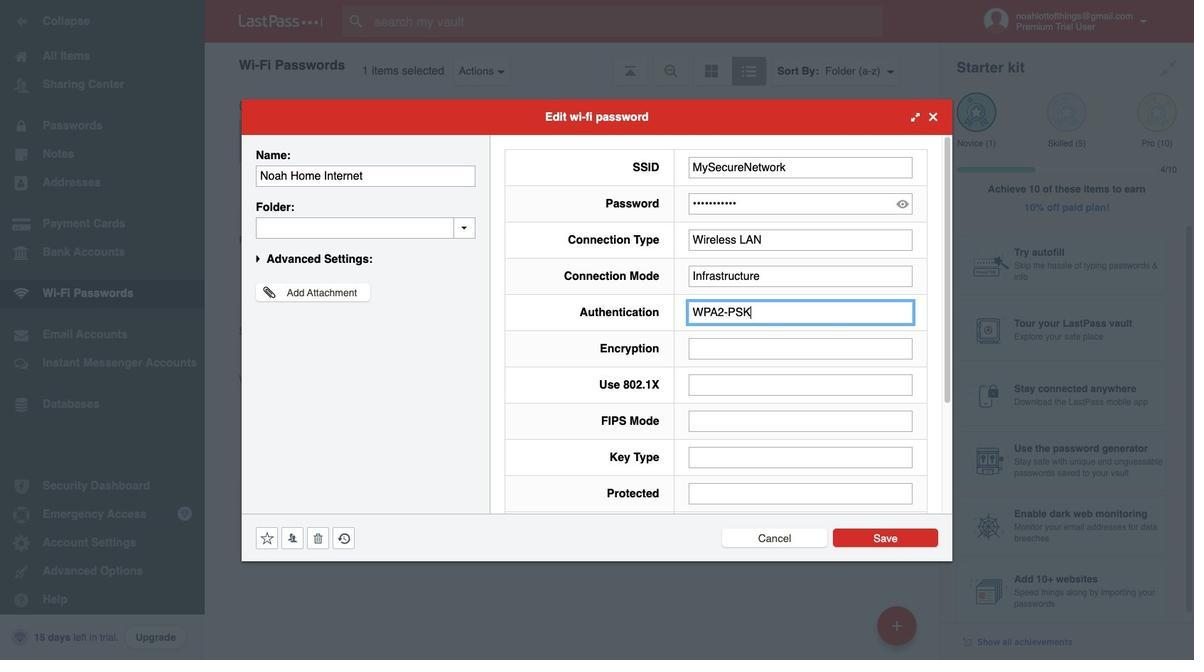 Task type: describe. For each thing, give the bounding box(es) containing it.
new item navigation
[[873, 602, 926, 661]]

lastpass image
[[239, 15, 323, 28]]



Task type: locate. For each thing, give the bounding box(es) containing it.
None text field
[[689, 157, 913, 178], [256, 217, 476, 239], [689, 229, 913, 251], [689, 447, 913, 468], [689, 483, 913, 505], [689, 157, 913, 178], [256, 217, 476, 239], [689, 229, 913, 251], [689, 447, 913, 468], [689, 483, 913, 505]]

None text field
[[256, 165, 476, 187], [689, 266, 913, 287], [689, 302, 913, 323], [689, 338, 913, 360], [689, 374, 913, 396], [689, 411, 913, 432], [256, 165, 476, 187], [689, 266, 913, 287], [689, 302, 913, 323], [689, 338, 913, 360], [689, 374, 913, 396], [689, 411, 913, 432]]

main navigation navigation
[[0, 0, 205, 661]]

vault options navigation
[[205, 43, 940, 85]]

search my vault text field
[[343, 6, 911, 37]]

new item image
[[893, 621, 903, 631]]

Search search field
[[343, 6, 911, 37]]

None password field
[[689, 193, 913, 214]]

dialog
[[242, 99, 953, 652]]



